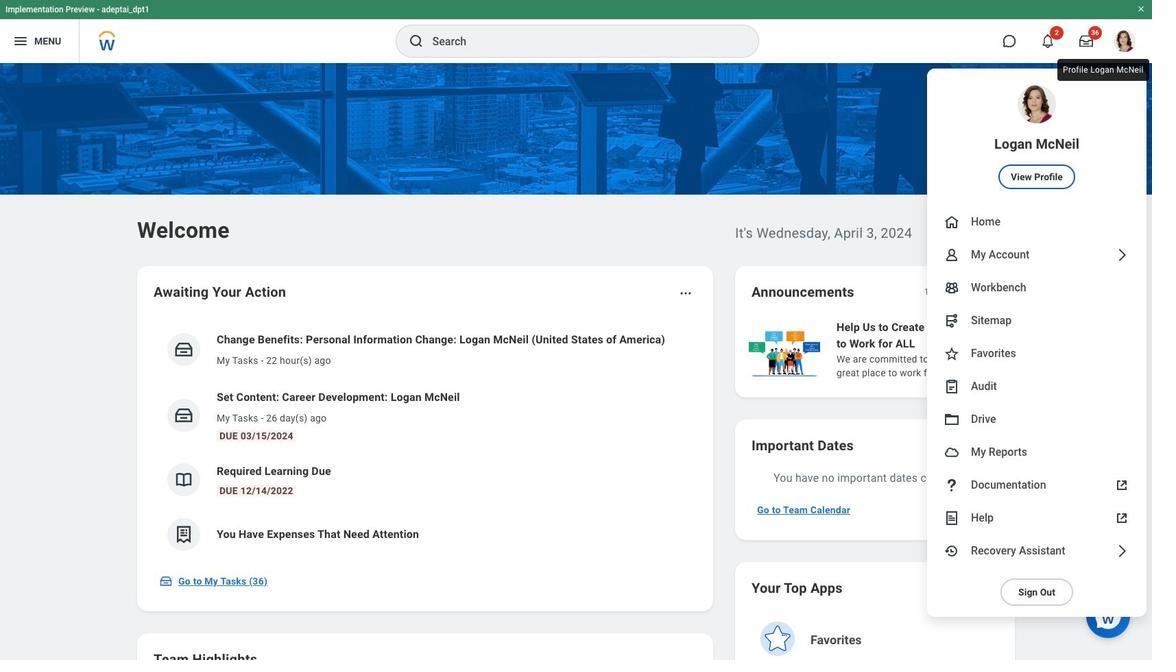 Task type: describe. For each thing, give the bounding box(es) containing it.
folder open image
[[944, 412, 960, 428]]

Search Workday  search field
[[433, 26, 730, 56]]

12 menu item from the top
[[927, 535, 1147, 568]]

close environment banner image
[[1137, 5, 1146, 13]]

1 horizontal spatial list
[[746, 318, 1152, 381]]

inbox image
[[174, 340, 194, 360]]

ext link image
[[1114, 510, 1131, 527]]

justify image
[[12, 33, 29, 49]]

11 menu item from the top
[[927, 502, 1147, 535]]

inbox large image
[[1080, 34, 1093, 48]]

chevron right image
[[1114, 247, 1131, 263]]

2 menu item from the top
[[927, 206, 1147, 239]]

0 horizontal spatial list
[[154, 321, 697, 563]]

dashboard expenses image
[[174, 525, 194, 545]]

1 menu item from the top
[[927, 69, 1147, 206]]

logan mcneil image
[[1114, 30, 1136, 52]]

time image
[[944, 543, 960, 560]]

home image
[[944, 214, 960, 230]]

8 menu item from the top
[[927, 403, 1147, 436]]

chevron right small image
[[981, 285, 995, 299]]

4 menu item from the top
[[927, 272, 1147, 305]]

avatar image
[[944, 445, 960, 461]]



Task type: vqa. For each thing, say whether or not it's contained in the screenshot.
dashboard expenses 'IMAGE'
yes



Task type: locate. For each thing, give the bounding box(es) containing it.
book open image
[[174, 470, 194, 490]]

3 menu item from the top
[[927, 239, 1147, 272]]

0 horizontal spatial inbox image
[[159, 575, 173, 589]]

document image
[[944, 510, 960, 527]]

chevron left small image
[[956, 285, 970, 299]]

related actions image
[[679, 287, 693, 300]]

1 vertical spatial inbox image
[[159, 575, 173, 589]]

10 menu item from the top
[[927, 469, 1147, 502]]

notifications large image
[[1041, 34, 1055, 48]]

5 menu item from the top
[[927, 305, 1147, 338]]

user image
[[944, 247, 960, 263]]

main content
[[0, 63, 1152, 661]]

paste image
[[944, 379, 960, 395]]

question image
[[944, 477, 960, 494]]

tooltip
[[1055, 56, 1152, 84]]

star image
[[944, 346, 960, 362]]

chevron right image
[[1114, 543, 1131, 560]]

menu
[[927, 69, 1147, 617]]

list
[[746, 318, 1152, 381], [154, 321, 697, 563]]

menu item
[[927, 69, 1147, 206], [927, 206, 1147, 239], [927, 239, 1147, 272], [927, 272, 1147, 305], [927, 305, 1147, 338], [927, 338, 1147, 370], [927, 370, 1147, 403], [927, 403, 1147, 436], [927, 436, 1147, 469], [927, 469, 1147, 502], [927, 502, 1147, 535], [927, 535, 1147, 568]]

contact card matrix manager image
[[944, 280, 960, 296]]

1 horizontal spatial inbox image
[[174, 405, 194, 426]]

6 menu item from the top
[[927, 338, 1147, 370]]

9 menu item from the top
[[927, 436, 1147, 469]]

endpoints image
[[944, 313, 960, 329]]

7 menu item from the top
[[927, 370, 1147, 403]]

search image
[[408, 33, 424, 49]]

inbox image
[[174, 405, 194, 426], [159, 575, 173, 589]]

0 vertical spatial inbox image
[[174, 405, 194, 426]]

ext link image
[[1114, 477, 1131, 494]]

status
[[924, 287, 947, 298]]

banner
[[0, 0, 1152, 617]]



